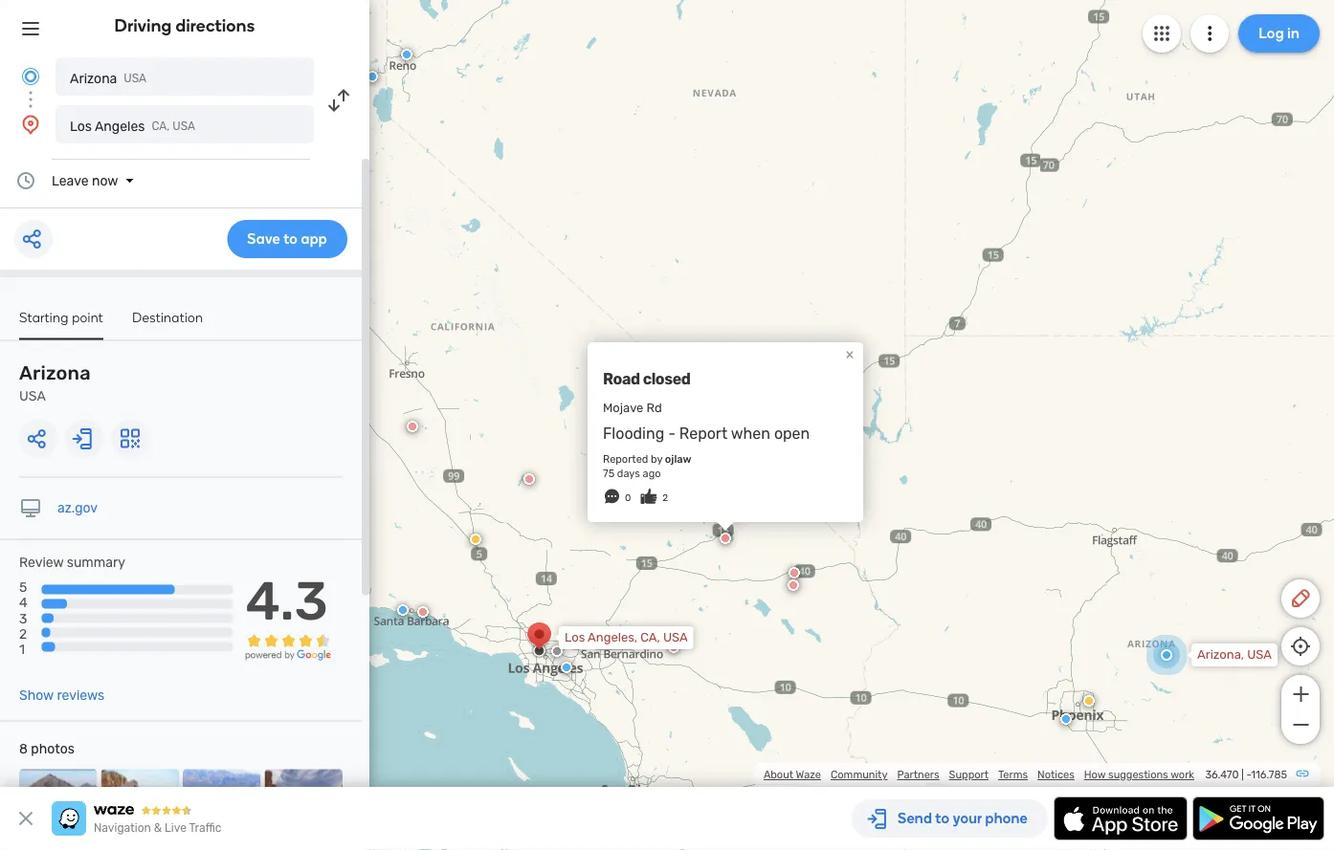 Task type: describe. For each thing, give the bounding box(es) containing it.
&
[[154, 822, 162, 836]]

photos
[[31, 742, 74, 758]]

when
[[731, 425, 770, 443]]

computer image
[[19, 497, 42, 520]]

about waze community partners support terms notices how suggestions work
[[764, 769, 1194, 782]]

community
[[831, 769, 888, 782]]

starting point
[[19, 309, 103, 325]]

flooding
[[603, 425, 664, 443]]

image 2 of arizona, [missing %{city} value] image
[[101, 770, 179, 848]]

support
[[949, 769, 989, 782]]

arizona,
[[1197, 648, 1244, 663]]

leave now
[[52, 173, 118, 189]]

×
[[846, 345, 854, 363]]

usa right arizona,
[[1247, 648, 1272, 663]]

leave
[[52, 173, 89, 189]]

traffic
[[189, 822, 221, 836]]

0 vertical spatial arizona usa
[[70, 70, 147, 86]]

2 vertical spatial road closed image
[[668, 642, 680, 654]]

reviews
[[57, 688, 104, 704]]

work
[[1171, 769, 1194, 782]]

1
[[19, 642, 25, 657]]

ojlaw
[[665, 453, 692, 466]]

rd
[[647, 401, 662, 416]]

- inside mojave rd flooding - report when open reported by ojlaw 75 days ago
[[668, 425, 676, 443]]

driving directions
[[114, 15, 255, 36]]

1 vertical spatial arizona
[[19, 362, 91, 385]]

0 horizontal spatial road closed image
[[417, 607, 429, 618]]

8
[[19, 742, 28, 758]]

ca, for angeles,
[[640, 631, 660, 646]]

point
[[72, 309, 103, 325]]

accident image
[[551, 646, 563, 657]]

1 horizontal spatial police image
[[561, 662, 572, 674]]

× link
[[841, 345, 858, 363]]

los angeles ca, usa
[[70, 118, 195, 134]]

0 vertical spatial police image
[[401, 49, 412, 60]]

live
[[165, 822, 186, 836]]

1 vertical spatial police image
[[397, 605, 409, 616]]

show reviews
[[19, 688, 104, 704]]

2 horizontal spatial road closed image
[[789, 568, 800, 579]]

az.gov link
[[57, 501, 98, 516]]

usa inside los angeles ca, usa
[[173, 120, 195, 133]]

4.3
[[246, 570, 328, 633]]

hazard image
[[470, 534, 481, 546]]

0 vertical spatial arizona
[[70, 70, 117, 86]]

|
[[1241, 769, 1244, 782]]

open
[[774, 425, 810, 443]]

1 vertical spatial road closed image
[[524, 474, 535, 485]]

current location image
[[19, 65, 42, 88]]

navigation
[[94, 822, 151, 836]]

destination
[[132, 309, 203, 325]]

8 photos
[[19, 742, 74, 758]]

starting point button
[[19, 309, 103, 340]]

pencil image
[[1289, 588, 1312, 611]]

0 vertical spatial police image
[[367, 71, 378, 82]]

1 vertical spatial arizona usa
[[19, 362, 91, 404]]

about
[[764, 769, 794, 782]]

starting
[[19, 309, 68, 325]]

waze
[[796, 769, 821, 782]]

location image
[[19, 113, 42, 136]]

image 3 of arizona, [missing %{city} value] image
[[183, 770, 261, 848]]

mojave rd flooding - report when open reported by ojlaw 75 days ago
[[603, 401, 810, 480]]

road
[[603, 370, 640, 388]]



Task type: locate. For each thing, give the bounding box(es) containing it.
closed
[[643, 370, 691, 388]]

1 horizontal spatial ca,
[[640, 631, 660, 646]]

clock image
[[14, 169, 37, 192]]

- up ojlaw in the bottom of the page
[[668, 425, 676, 443]]

116.785
[[1251, 769, 1287, 782]]

angeles
[[95, 118, 145, 134]]

usa down starting point button
[[19, 389, 46, 404]]

hazard image
[[1083, 696, 1095, 707]]

los for angeles,
[[565, 631, 585, 646]]

report
[[679, 425, 728, 443]]

2 down 4
[[19, 626, 27, 642]]

directions
[[176, 15, 255, 36]]

review
[[19, 555, 64, 571]]

2 vertical spatial road closed image
[[788, 580, 799, 591]]

75
[[603, 467, 615, 480]]

community link
[[831, 769, 888, 782]]

ca, for angeles
[[152, 120, 170, 133]]

days
[[617, 467, 640, 480]]

partners
[[897, 769, 939, 782]]

los
[[70, 118, 92, 134], [565, 631, 585, 646]]

0 horizontal spatial 2
[[19, 626, 27, 642]]

1 horizontal spatial 2
[[663, 492, 668, 504]]

ca,
[[152, 120, 170, 133], [640, 631, 660, 646]]

suggestions
[[1108, 769, 1168, 782]]

1 horizontal spatial -
[[1246, 769, 1251, 782]]

about waze link
[[764, 769, 821, 782]]

2
[[663, 492, 668, 504], [19, 626, 27, 642]]

5 4 3 2 1
[[19, 580, 27, 657]]

image 4 of arizona, [missing %{city} value] image
[[265, 770, 343, 848]]

usa right angeles,
[[663, 631, 688, 646]]

0 horizontal spatial -
[[668, 425, 676, 443]]

link image
[[1295, 767, 1310, 782]]

arizona usa up angeles
[[70, 70, 147, 86]]

support link
[[949, 769, 989, 782]]

angeles,
[[588, 631, 637, 646]]

0 horizontal spatial police image
[[367, 71, 378, 82]]

ca, right angeles,
[[640, 631, 660, 646]]

partners link
[[897, 769, 939, 782]]

2 right 0
[[663, 492, 668, 504]]

1 vertical spatial los
[[565, 631, 585, 646]]

4
[[19, 595, 27, 611]]

destination button
[[132, 309, 203, 338]]

1 vertical spatial road closed image
[[417, 607, 429, 618]]

mojave
[[603, 401, 643, 416]]

arizona up angeles
[[70, 70, 117, 86]]

road closed
[[603, 370, 691, 388]]

now
[[92, 173, 118, 189]]

3
[[19, 611, 27, 627]]

navigation & live traffic
[[94, 822, 221, 836]]

arizona usa down starting point button
[[19, 362, 91, 404]]

terms
[[998, 769, 1028, 782]]

5
[[19, 580, 27, 596]]

x image
[[14, 808, 37, 831]]

how
[[1084, 769, 1106, 782]]

ca, right angeles
[[152, 120, 170, 133]]

1 vertical spatial -
[[1246, 769, 1251, 782]]

road closed image
[[789, 568, 800, 579], [417, 607, 429, 618], [668, 642, 680, 654]]

1 vertical spatial police image
[[561, 662, 572, 674]]

usa up los angeles ca, usa
[[124, 72, 147, 85]]

0 vertical spatial road closed image
[[789, 568, 800, 579]]

how suggestions work link
[[1084, 769, 1194, 782]]

1 horizontal spatial road closed image
[[524, 474, 535, 485]]

arizona usa
[[70, 70, 147, 86], [19, 362, 91, 404]]

1 vertical spatial ca,
[[640, 631, 660, 646]]

usa
[[124, 72, 147, 85], [173, 120, 195, 133], [19, 389, 46, 404], [663, 631, 688, 646], [1247, 648, 1272, 663]]

arizona down starting point button
[[19, 362, 91, 385]]

0 vertical spatial road closed image
[[407, 421, 418, 433]]

0 vertical spatial ca,
[[152, 120, 170, 133]]

0 vertical spatial los
[[70, 118, 92, 134]]

notices
[[1037, 769, 1075, 782]]

0 vertical spatial -
[[668, 425, 676, 443]]

0 horizontal spatial los
[[70, 118, 92, 134]]

arizona, usa
[[1197, 648, 1272, 663]]

usa right angeles
[[173, 120, 195, 133]]

0 horizontal spatial ca,
[[152, 120, 170, 133]]

ca, inside los angeles ca, usa
[[152, 120, 170, 133]]

reported
[[603, 453, 648, 466]]

0
[[625, 492, 631, 504]]

zoom out image
[[1289, 714, 1313, 737]]

police image
[[401, 49, 412, 60], [397, 605, 409, 616], [1060, 714, 1072, 725]]

show
[[19, 688, 54, 704]]

by
[[651, 453, 662, 466]]

1 horizontal spatial road closed image
[[668, 642, 680, 654]]

los angeles, ca, usa
[[565, 631, 688, 646]]

0 vertical spatial 2
[[663, 492, 668, 504]]

2 horizontal spatial road closed image
[[788, 580, 799, 591]]

road closed image
[[407, 421, 418, 433], [524, 474, 535, 485], [788, 580, 799, 591]]

- right |
[[1246, 769, 1251, 782]]

arizona
[[70, 70, 117, 86], [19, 362, 91, 385]]

notices link
[[1037, 769, 1075, 782]]

2 inside 5 4 3 2 1
[[19, 626, 27, 642]]

1 vertical spatial 2
[[19, 626, 27, 642]]

summary
[[67, 555, 125, 571]]

36.470 | -116.785
[[1205, 769, 1287, 782]]

az.gov
[[57, 501, 98, 516]]

driving
[[114, 15, 172, 36]]

zoom in image
[[1289, 683, 1313, 706]]

0 horizontal spatial road closed image
[[407, 421, 418, 433]]

ago
[[643, 467, 661, 480]]

image 1 of arizona, [missing %{city} value] image
[[19, 770, 97, 848]]

police image
[[367, 71, 378, 82], [561, 662, 572, 674]]

36.470
[[1205, 769, 1239, 782]]

review summary
[[19, 555, 125, 571]]

2 vertical spatial police image
[[1060, 714, 1072, 725]]

los left angeles,
[[565, 631, 585, 646]]

los for angeles
[[70, 118, 92, 134]]

1 horizontal spatial los
[[565, 631, 585, 646]]

-
[[668, 425, 676, 443], [1246, 769, 1251, 782]]

terms link
[[998, 769, 1028, 782]]

los left angeles
[[70, 118, 92, 134]]



Task type: vqa. For each thing, say whether or not it's contained in the screenshot.
computer Icon on the bottom left of page
yes



